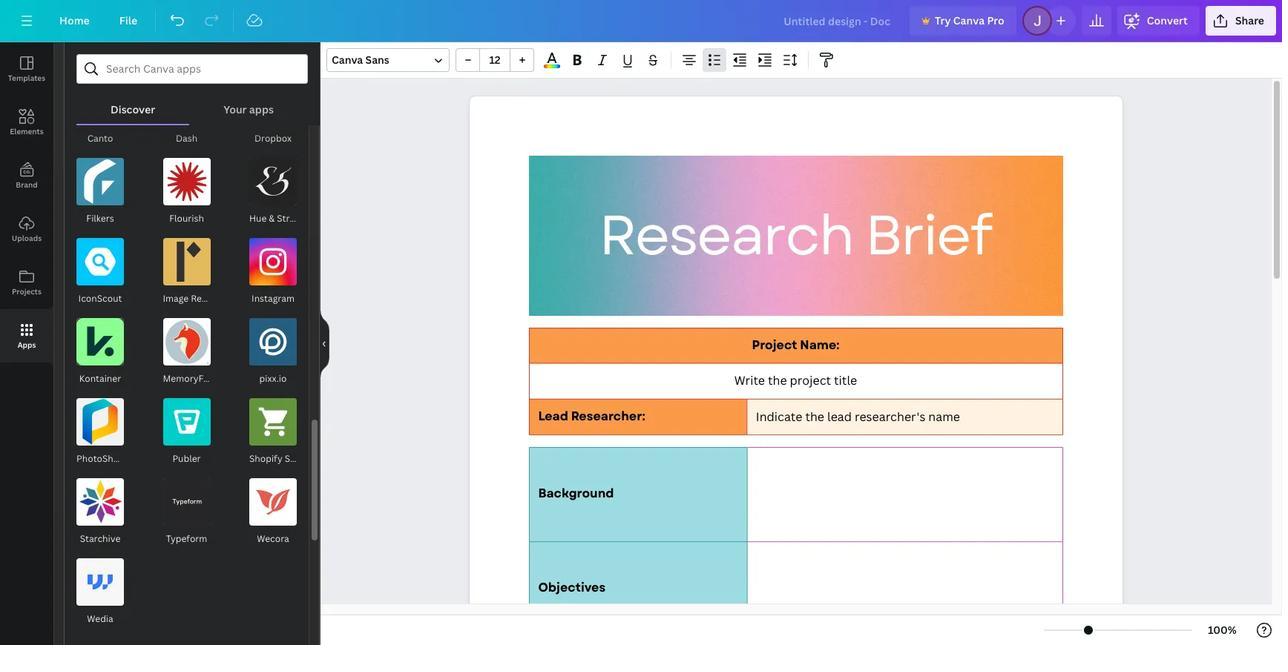 Task type: vqa. For each thing, say whether or not it's contained in the screenshot.
RECYCLABLE)
no



Task type: locate. For each thing, give the bounding box(es) containing it.
apps
[[249, 102, 274, 116]]

relay
[[191, 292, 214, 305]]

side panel tab list
[[0, 42, 53, 363]]

share button
[[1206, 6, 1276, 36]]

0 horizontal spatial canva
[[332, 53, 363, 67]]

Search Canva apps search field
[[106, 55, 278, 83]]

kontainer
[[79, 372, 121, 385]]

canva
[[953, 13, 985, 27], [332, 53, 363, 67]]

stripe
[[277, 212, 303, 225]]

shopify
[[249, 453, 282, 465]]

elements button
[[0, 96, 53, 149]]

– – number field
[[484, 53, 505, 67]]

your
[[224, 102, 247, 116]]

sans
[[365, 53, 389, 67]]

publer
[[172, 453, 201, 465]]

hue & stripe
[[249, 212, 303, 225]]

dash
[[176, 132, 197, 145]]

flourish
[[169, 212, 204, 225]]

iconscout
[[78, 292, 122, 305]]

templates button
[[0, 42, 53, 96]]

canva sans
[[332, 53, 389, 67]]

hide image
[[320, 308, 329, 380]]

research
[[599, 196, 853, 276]]

file button
[[107, 6, 149, 36]]

1 horizontal spatial canva
[[953, 13, 985, 27]]

projects button
[[0, 256, 53, 309]]

dropbox
[[254, 132, 292, 145]]

wecora
[[257, 533, 289, 545]]

brand
[[16, 180, 38, 190]]

brand button
[[0, 149, 53, 203]]

Research Brief text field
[[469, 96, 1122, 645]]

1 vertical spatial canva
[[332, 53, 363, 67]]

home
[[59, 13, 90, 27]]

canva sans button
[[326, 48, 450, 72]]

canva left sans on the top
[[332, 53, 363, 67]]

0 vertical spatial canva
[[953, 13, 985, 27]]

canva right try
[[953, 13, 985, 27]]

pixx.io
[[259, 372, 287, 385]]

research brief
[[599, 196, 991, 276]]

filkers
[[86, 212, 114, 225]]

typeform
[[166, 533, 207, 545]]

wedia
[[87, 613, 113, 625]]

try
[[935, 13, 951, 27]]

group
[[456, 48, 534, 72]]



Task type: describe. For each thing, give the bounding box(es) containing it.
file
[[119, 13, 137, 27]]

share
[[1235, 13, 1264, 27]]

discover
[[111, 102, 155, 116]]

&
[[269, 212, 275, 225]]

instagram
[[252, 292, 294, 305]]

your apps button
[[189, 84, 308, 124]]

canto
[[87, 132, 113, 145]]

pro
[[987, 13, 1004, 27]]

projects
[[12, 286, 42, 297]]

home link
[[47, 6, 101, 36]]

discover button
[[76, 84, 189, 124]]

starchive
[[80, 533, 120, 545]]

photoshelter
[[76, 453, 133, 465]]

image
[[163, 292, 189, 305]]

your apps
[[224, 102, 274, 116]]

templates
[[8, 73, 45, 83]]

uploads button
[[0, 203, 53, 256]]

canva inside button
[[953, 13, 985, 27]]

Design title text field
[[772, 6, 904, 36]]

try canva pro button
[[910, 6, 1016, 36]]

main menu bar
[[0, 0, 1282, 42]]

canva inside popup button
[[332, 53, 363, 67]]

convert button
[[1117, 6, 1200, 36]]

uploads
[[12, 233, 42, 243]]

elements
[[10, 126, 44, 137]]

memoryfox
[[163, 372, 213, 385]]

shopify sync
[[249, 453, 306, 465]]

sync
[[285, 453, 306, 465]]

hue
[[249, 212, 267, 225]]

brief
[[865, 196, 991, 276]]

apps button
[[0, 309, 53, 363]]

100% button
[[1198, 619, 1246, 643]]

apps
[[18, 340, 36, 350]]

try canva pro
[[935, 13, 1004, 27]]

100%
[[1208, 623, 1237, 637]]

image relay
[[163, 292, 214, 305]]

color range image
[[544, 65, 560, 68]]

convert
[[1147, 13, 1188, 27]]



